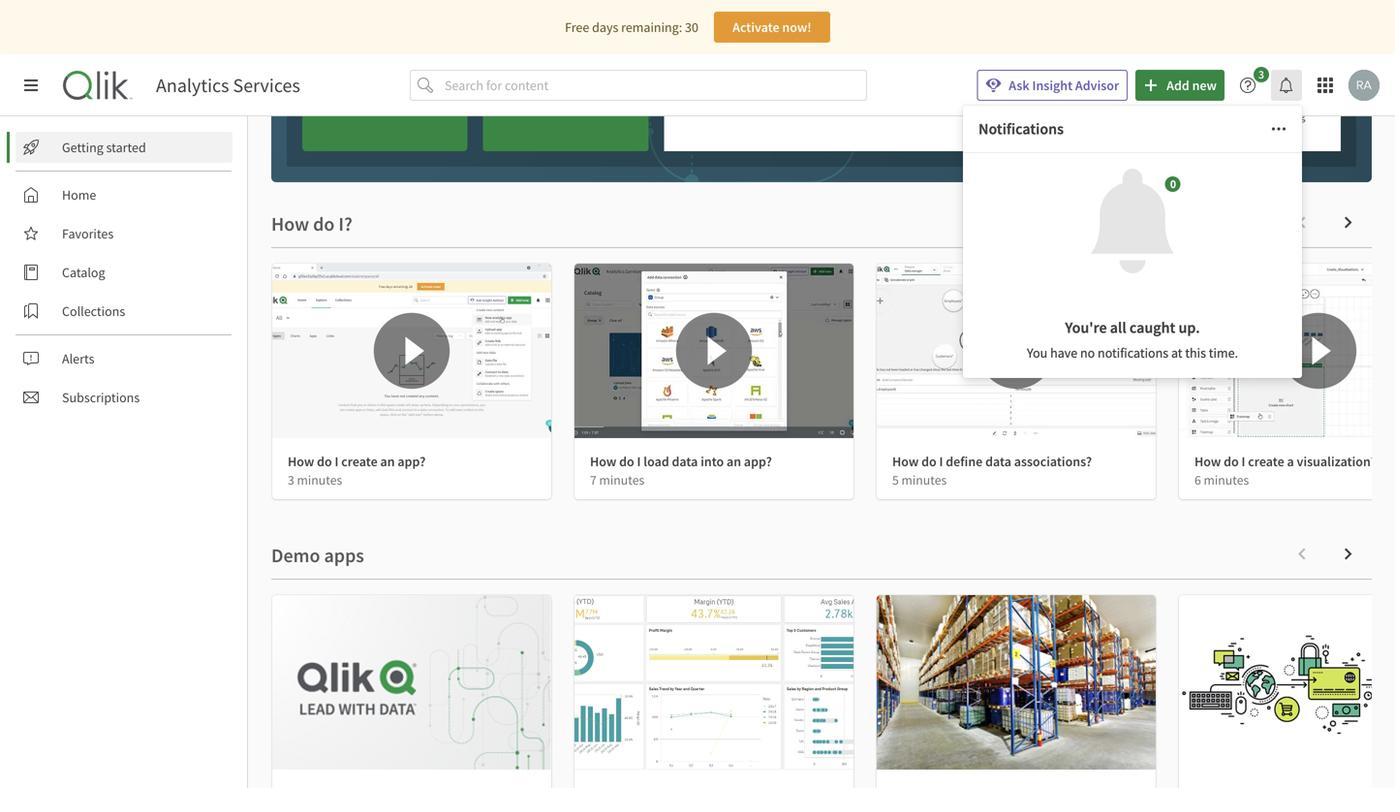 Task type: vqa. For each thing, say whether or not it's contained in the screenshot.
the left data
yes



Task type: describe. For each thing, give the bounding box(es) containing it.
close sidebar menu image
[[23, 78, 39, 93]]

an inside how do i create an app? 3 minutes
[[380, 453, 395, 470]]

how do i create a visualization? 6 minutes
[[1195, 453, 1377, 488]]

how do i create an app? image
[[272, 264, 552, 438]]

6
[[1195, 472, 1202, 488]]

subscriptions
[[62, 389, 140, 406]]

favorites link
[[16, 218, 233, 249]]

this
[[1186, 344, 1207, 362]]

demo app - order-to-cash analytics image
[[1180, 595, 1396, 770]]

30
[[685, 18, 699, 36]]

minutes for how do i create a visualization?
[[1204, 472, 1250, 488]]

7
[[590, 472, 597, 488]]

into
[[701, 453, 724, 470]]

how do i create a visualization? image
[[1180, 264, 1396, 438]]

how do i create an app? element
[[288, 453, 426, 470]]

activate
[[733, 18, 780, 36]]

getting started
[[62, 139, 146, 156]]

insight
[[1033, 77, 1073, 94]]

define
[[946, 453, 983, 470]]

data for associations?
[[986, 453, 1012, 470]]

alerts link
[[16, 343, 233, 374]]

minutes inside how do i load data into an app? 7 minutes
[[600, 472, 645, 488]]

alerts
[[62, 350, 94, 367]]

all
[[1111, 318, 1127, 337]]

load
[[644, 453, 669, 470]]

navigation pane element
[[0, 124, 247, 421]]

analytics services element
[[156, 73, 300, 97]]

how for how do i create an app?
[[288, 453, 314, 470]]

days
[[592, 18, 619, 36]]

your
[[1240, 108, 1262, 123]]

at
[[1172, 344, 1183, 362]]

0
[[1171, 176, 1177, 191]]

3
[[288, 472, 294, 488]]

app? inside how do i create an app? 3 minutes
[[398, 453, 426, 470]]

analytics services
[[156, 73, 300, 97]]

how do i create a visualization? element
[[1195, 453, 1377, 470]]

demo app - beginner's tutorial image
[[575, 595, 854, 770]]

started
[[106, 139, 146, 156]]

app? inside how do i load data into an app? 7 minutes
[[744, 453, 772, 470]]

i for how do i create a visualization?
[[1242, 453, 1246, 470]]

activate now!
[[733, 18, 812, 36]]

how do i create an app? 3 minutes
[[288, 453, 426, 488]]

favorites
[[62, 225, 114, 242]]

visualization?
[[1297, 453, 1377, 470]]

catalog link
[[16, 257, 233, 288]]

create for a
[[1249, 453, 1285, 470]]

up.
[[1179, 318, 1201, 337]]

journey
[[1192, 127, 1230, 142]]

how do i define data associations? element
[[893, 453, 1092, 470]]

demo app - visualization showcase image
[[272, 595, 552, 770]]

advisor
[[1076, 77, 1120, 94]]

you're all caught up. you have no notifications at this time.
[[1027, 318, 1239, 362]]



Task type: locate. For each thing, give the bounding box(es) containing it.
1 an from the left
[[380, 453, 395, 470]]

how inside how do i define data associations? 5 minutes
[[893, 453, 919, 470]]

how inside how do i create a visualization? 6 minutes
[[1195, 453, 1222, 470]]

1 data from the left
[[672, 453, 698, 470]]

minutes right 7
[[600, 472, 645, 488]]

0 horizontal spatial data
[[672, 453, 698, 470]]

getting started link
[[16, 132, 233, 163]]

minutes
[[297, 472, 342, 488], [600, 472, 645, 488], [902, 472, 947, 488], [1204, 472, 1250, 488]]

i inside how do i define data associations? 5 minutes
[[940, 453, 944, 470]]

create
[[341, 453, 378, 470], [1249, 453, 1285, 470]]

an
[[380, 453, 395, 470], [727, 453, 742, 470]]

app?
[[398, 453, 426, 470], [744, 453, 772, 470]]

how do i load data into an app? image
[[575, 264, 854, 438]]

data
[[672, 453, 698, 470], [986, 453, 1012, 470]]

1 horizontal spatial app?
[[744, 453, 772, 470]]

main content
[[248, 0, 1396, 788]]

free days remaining: 30
[[565, 18, 699, 36]]

1 horizontal spatial create
[[1249, 453, 1285, 470]]

you're
[[1066, 318, 1107, 337]]

collections
[[62, 302, 125, 320]]

2 data from the left
[[986, 453, 1012, 470]]

1 horizontal spatial data
[[986, 453, 1012, 470]]

2 app? from the left
[[744, 453, 772, 470]]

data right the define
[[986, 453, 1012, 470]]

do inside how do i create a visualization? 6 minutes
[[1224, 453, 1239, 470]]

how up 5
[[893, 453, 919, 470]]

2 an from the left
[[727, 453, 742, 470]]

how up 7
[[590, 453, 617, 470]]

do for how do i create an app?
[[317, 453, 332, 470]]

how up 6
[[1195, 453, 1222, 470]]

ask insight advisor
[[1009, 77, 1120, 94]]

how inside how do i create an app? 3 minutes
[[288, 453, 314, 470]]

create inside how do i create a visualization? 6 minutes
[[1249, 453, 1285, 470]]

home link
[[16, 179, 233, 210]]

4 do from the left
[[1224, 453, 1239, 470]]

main content containing how do i create an app?
[[248, 0, 1396, 788]]

i inside how do i create an app? 3 minutes
[[335, 453, 339, 470]]

analytics
[[156, 73, 229, 97]]

0 horizontal spatial an
[[380, 453, 395, 470]]

free
[[565, 18, 590, 36]]

continue your learning journey
[[1192, 108, 1306, 142]]

minutes right 3
[[297, 472, 342, 488]]

how for how do i load data into an app?
[[590, 453, 617, 470]]

minutes inside how do i create a visualization? 6 minutes
[[1204, 472, 1250, 488]]

continue your learning journey link
[[1176, 60, 1341, 151]]

now!
[[783, 18, 812, 36]]

no
[[1081, 344, 1096, 362]]

notifications
[[979, 119, 1064, 139]]

i for how do i define data associations?
[[940, 453, 944, 470]]

3 i from the left
[[940, 453, 944, 470]]

minutes for how do i create an app?
[[297, 472, 342, 488]]

data inside how do i define data associations? 5 minutes
[[986, 453, 1012, 470]]

time.
[[1209, 344, 1239, 362]]

i inside how do i load data into an app? 7 minutes
[[637, 453, 641, 470]]

how do i define data associations? 5 minutes
[[893, 453, 1092, 488]]

associations?
[[1015, 453, 1092, 470]]

i inside how do i create a visualization? 6 minutes
[[1242, 453, 1246, 470]]

minutes inside how do i define data associations? 5 minutes
[[902, 472, 947, 488]]

3 do from the left
[[922, 453, 937, 470]]

4 minutes from the left
[[1204, 472, 1250, 488]]

data for into
[[672, 453, 698, 470]]

2 create from the left
[[1249, 453, 1285, 470]]

how inside how do i load data into an app? 7 minutes
[[590, 453, 617, 470]]

1 i from the left
[[335, 453, 339, 470]]

i for how do i load data into an app?
[[637, 453, 641, 470]]

how
[[288, 453, 314, 470], [590, 453, 617, 470], [893, 453, 919, 470], [1195, 453, 1222, 470]]

do inside how do i create an app? 3 minutes
[[317, 453, 332, 470]]

create for an
[[341, 453, 378, 470]]

you
[[1027, 344, 1048, 362]]

4 how from the left
[[1195, 453, 1222, 470]]

do for how do i define data associations?
[[922, 453, 937, 470]]

1 how from the left
[[288, 453, 314, 470]]

1 app? from the left
[[398, 453, 426, 470]]

getting
[[62, 139, 104, 156]]

minutes inside how do i create an app? 3 minutes
[[297, 472, 342, 488]]

minutes right 6
[[1204, 472, 1250, 488]]

2 i from the left
[[637, 453, 641, 470]]

1 create from the left
[[341, 453, 378, 470]]

services
[[233, 73, 300, 97]]

demo app - sap procurement image
[[877, 595, 1156, 770]]

catalog
[[62, 264, 105, 281]]

notifications
[[1098, 344, 1169, 362]]

i
[[335, 453, 339, 470], [637, 453, 641, 470], [940, 453, 944, 470], [1242, 453, 1246, 470]]

data left into
[[672, 453, 698, 470]]

how do i load data into an app? 7 minutes
[[590, 453, 772, 488]]

1 do from the left
[[317, 453, 332, 470]]

collections link
[[16, 296, 233, 327]]

3 minutes from the left
[[902, 472, 947, 488]]

do for how do i load data into an app?
[[620, 453, 635, 470]]

data inside how do i load data into an app? 7 minutes
[[672, 453, 698, 470]]

1 horizontal spatial an
[[727, 453, 742, 470]]

minutes for how do i define data associations?
[[902, 472, 947, 488]]

2 minutes from the left
[[600, 472, 645, 488]]

activate now! link
[[714, 12, 831, 43]]

3 how from the left
[[893, 453, 919, 470]]

do inside how do i load data into an app? 7 minutes
[[620, 453, 635, 470]]

continue
[[1192, 108, 1237, 123]]

how for how do i define data associations?
[[893, 453, 919, 470]]

0 horizontal spatial create
[[341, 453, 378, 470]]

how for how do i create a visualization?
[[1195, 453, 1222, 470]]

do inside how do i define data associations? 5 minutes
[[922, 453, 937, 470]]

have
[[1051, 344, 1078, 362]]

5
[[893, 472, 899, 488]]

caught
[[1130, 318, 1176, 337]]

i for how do i create an app?
[[335, 453, 339, 470]]

ask
[[1009, 77, 1030, 94]]

2 do from the left
[[620, 453, 635, 470]]

create inside how do i create an app? 3 minutes
[[341, 453, 378, 470]]

2 how from the left
[[590, 453, 617, 470]]

how up 3
[[288, 453, 314, 470]]

how do i define data associations? image
[[877, 264, 1156, 438]]

a
[[1288, 453, 1295, 470]]

0 horizontal spatial app?
[[398, 453, 426, 470]]

ask insight advisor button
[[977, 70, 1128, 101]]

remaining:
[[621, 18, 683, 36]]

do for how do i create a visualization?
[[1224, 453, 1239, 470]]

how do i load data into an app? element
[[590, 453, 772, 470]]

do
[[317, 453, 332, 470], [620, 453, 635, 470], [922, 453, 937, 470], [1224, 453, 1239, 470]]

learning
[[1265, 108, 1306, 123]]

1 minutes from the left
[[297, 472, 342, 488]]

home
[[62, 186, 96, 204]]

4 i from the left
[[1242, 453, 1246, 470]]

an inside how do i load data into an app? 7 minutes
[[727, 453, 742, 470]]

minutes right 5
[[902, 472, 947, 488]]

subscriptions link
[[16, 382, 233, 413]]



